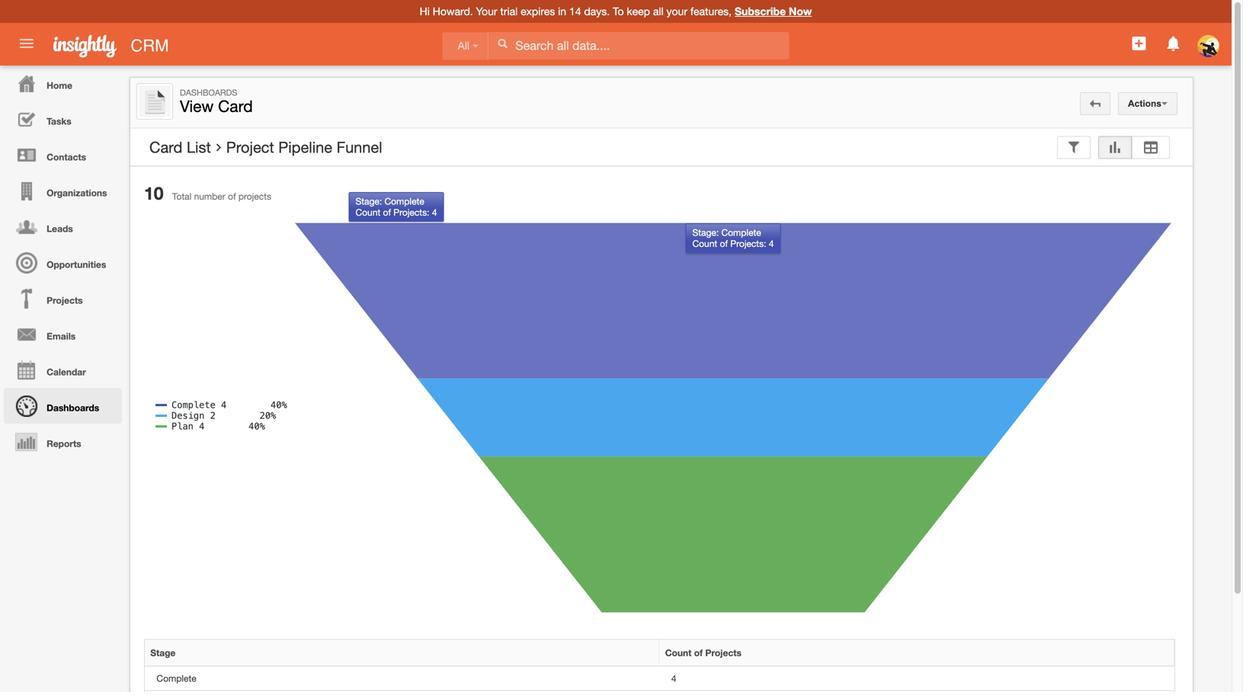 Task type: vqa. For each thing, say whether or not it's contained in the screenshot.
'Projects' link
yes



Task type: describe. For each thing, give the bounding box(es) containing it.
projects
[[239, 191, 271, 202]]

dashboards view card
[[180, 88, 253, 116]]

1 cell from the left
[[145, 691, 660, 693]]

card image
[[140, 86, 170, 117]]

1 horizontal spatial complete
[[385, 196, 425, 207]]

dashboards for dashboards view card
[[180, 88, 237, 98]]

1 vertical spatial card
[[149, 138, 183, 156]]

emails
[[47, 331, 76, 342]]

emails link
[[4, 317, 122, 352]]

crm
[[131, 36, 169, 55]]

0 horizontal spatial stage:
[[356, 196, 382, 207]]

complete cell
[[145, 667, 660, 691]]

project
[[226, 138, 274, 156]]

0 horizontal spatial count
[[356, 207, 381, 218]]

leads
[[47, 223, 73, 234]]

home
[[47, 80, 72, 91]]

days.
[[585, 5, 610, 18]]

0 horizontal spatial stage: complete count of projects: 4
[[356, 196, 437, 218]]

projects link
[[4, 281, 122, 317]]

chart image
[[1109, 142, 1123, 153]]

tasks
[[47, 116, 71, 127]]

dashboards for dashboards
[[47, 403, 99, 413]]

1 horizontal spatial stage: complete count of projects: 4
[[693, 227, 774, 249]]

tasks link
[[4, 101, 122, 137]]

trial
[[501, 5, 518, 18]]

back image
[[1091, 98, 1101, 109]]

actions
[[1129, 98, 1162, 109]]

1 horizontal spatial projects
[[706, 648, 742, 658]]

all link
[[443, 32, 489, 60]]

number
[[194, 191, 226, 202]]

1 horizontal spatial stage:
[[693, 227, 719, 238]]

opportunities link
[[4, 245, 122, 281]]

leads link
[[4, 209, 122, 245]]

table image
[[1143, 142, 1161, 153]]

dashboards link
[[4, 388, 122, 424]]

reports
[[47, 439, 81, 449]]

card list
[[149, 138, 211, 156]]

opportunities
[[47, 259, 106, 270]]

white image
[[498, 38, 508, 49]]

hi howard. your trial expires in 14 days. to keep all your features, subscribe now
[[420, 5, 813, 18]]

view
[[180, 97, 214, 116]]

of inside row
[[695, 648, 703, 658]]

subscribe now link
[[735, 5, 813, 18]]

1 horizontal spatial projects:
[[731, 238, 767, 249]]

0 vertical spatial projects:
[[394, 207, 430, 218]]

all
[[654, 5, 664, 18]]

complete inside cell
[[157, 673, 197, 684]]

funnel
[[337, 138, 383, 156]]

subscribe
[[735, 5, 786, 18]]

navigation containing home
[[0, 66, 122, 460]]

4 cell
[[660, 667, 1175, 691]]

reports link
[[4, 424, 122, 460]]

your
[[476, 5, 498, 18]]

14
[[570, 5, 582, 18]]



Task type: locate. For each thing, give the bounding box(es) containing it.
stage: complete count of projects: 4
[[356, 196, 437, 218], [693, 227, 774, 249]]

4 inside cell
[[672, 673, 677, 684]]

1 vertical spatial 4
[[769, 238, 774, 249]]

0 vertical spatial 4
[[432, 207, 437, 218]]

0 horizontal spatial dashboards
[[47, 403, 99, 413]]

2 vertical spatial complete
[[157, 673, 197, 684]]

0 vertical spatial projects
[[47, 295, 83, 306]]

dashboards right card image
[[180, 88, 237, 98]]

1 vertical spatial complete
[[722, 227, 762, 238]]

cell
[[145, 691, 660, 693], [660, 691, 1175, 693]]

0 vertical spatial stage:
[[356, 196, 382, 207]]

1 vertical spatial count
[[693, 238, 718, 249]]

features,
[[691, 5, 732, 18]]

to
[[613, 5, 624, 18]]

organizations
[[47, 188, 107, 198]]

0 vertical spatial complete
[[385, 196, 425, 207]]

1 row from the top
[[145, 640, 1175, 667]]

card
[[218, 97, 253, 116], [149, 138, 183, 156]]

row
[[145, 640, 1175, 667], [145, 667, 1175, 691], [145, 691, 1175, 693]]

your
[[667, 5, 688, 18]]

count of projects
[[666, 648, 742, 658]]

0 vertical spatial count
[[356, 207, 381, 218]]

organizations link
[[4, 173, 122, 209]]

2 cell from the left
[[660, 691, 1175, 693]]

expires
[[521, 5, 555, 18]]

stage:
[[356, 196, 382, 207], [693, 227, 719, 238]]

1 horizontal spatial dashboards
[[180, 88, 237, 98]]

card list link
[[149, 138, 211, 157]]

2 vertical spatial 4
[[672, 673, 677, 684]]

0 vertical spatial stage: complete count of projects: 4
[[356, 196, 437, 218]]

2 vertical spatial count
[[666, 648, 692, 658]]

total
[[172, 191, 192, 202]]

row group
[[145, 667, 1175, 693]]

complete
[[385, 196, 425, 207], [722, 227, 762, 238], [157, 673, 197, 684]]

1 vertical spatial stage:
[[693, 227, 719, 238]]

notifications image
[[1165, 34, 1183, 53]]

4
[[432, 207, 437, 218], [769, 238, 774, 249], [672, 673, 677, 684]]

list
[[187, 138, 211, 156]]

howard.
[[433, 5, 473, 18]]

0 horizontal spatial 4
[[432, 207, 437, 218]]

0 vertical spatial dashboards
[[180, 88, 237, 98]]

filter image
[[1068, 142, 1082, 153]]

Search all data.... text field
[[489, 32, 790, 59]]

hi
[[420, 5, 430, 18]]

projects
[[47, 295, 83, 306], [706, 648, 742, 658]]

0 horizontal spatial card
[[149, 138, 183, 156]]

count inside row
[[666, 648, 692, 658]]

2 horizontal spatial count
[[693, 238, 718, 249]]

dashboards inside dashboards view card
[[180, 88, 237, 98]]

all
[[458, 40, 470, 52]]

dashboards
[[180, 88, 237, 98], [47, 403, 99, 413]]

1 horizontal spatial card
[[218, 97, 253, 116]]

2 horizontal spatial 4
[[769, 238, 774, 249]]

of
[[228, 191, 236, 202], [383, 207, 391, 218], [720, 238, 728, 249], [695, 648, 703, 658]]

1 horizontal spatial 4
[[672, 673, 677, 684]]

1 horizontal spatial count
[[666, 648, 692, 658]]

card right the view
[[218, 97, 253, 116]]

calendar link
[[4, 352, 122, 388]]

3 row from the top
[[145, 691, 1175, 693]]

row containing complete
[[145, 667, 1175, 691]]

2 horizontal spatial complete
[[722, 227, 762, 238]]

projects:
[[394, 207, 430, 218], [731, 238, 767, 249]]

calendar
[[47, 367, 86, 378]]

keep
[[627, 5, 651, 18]]

0 horizontal spatial projects:
[[394, 207, 430, 218]]

card left list
[[149, 138, 183, 156]]

2 row from the top
[[145, 667, 1175, 691]]

in
[[558, 5, 567, 18]]

1 vertical spatial dashboards
[[47, 403, 99, 413]]

contacts link
[[4, 137, 122, 173]]

1 vertical spatial projects:
[[731, 238, 767, 249]]

dashboards up reports link
[[47, 403, 99, 413]]

home link
[[4, 66, 122, 101]]

total number of projects
[[172, 191, 271, 202]]

10
[[144, 183, 164, 204]]

stage
[[150, 648, 176, 658]]

0 horizontal spatial projects
[[47, 295, 83, 306]]

project pipeline funnel
[[226, 138, 383, 156]]

1 vertical spatial stage: complete count of projects: 4
[[693, 227, 774, 249]]

0 horizontal spatial complete
[[157, 673, 197, 684]]

row containing stage
[[145, 640, 1175, 667]]

actions button
[[1119, 92, 1178, 115]]

0 vertical spatial card
[[218, 97, 253, 116]]

pipeline
[[279, 138, 333, 156]]

1 vertical spatial projects
[[706, 648, 742, 658]]

card inside dashboards view card
[[218, 97, 253, 116]]

now
[[789, 5, 813, 18]]

count
[[356, 207, 381, 218], [693, 238, 718, 249], [666, 648, 692, 658]]

row group containing complete
[[145, 667, 1175, 693]]

contacts
[[47, 152, 86, 162]]

navigation
[[0, 66, 122, 460]]



